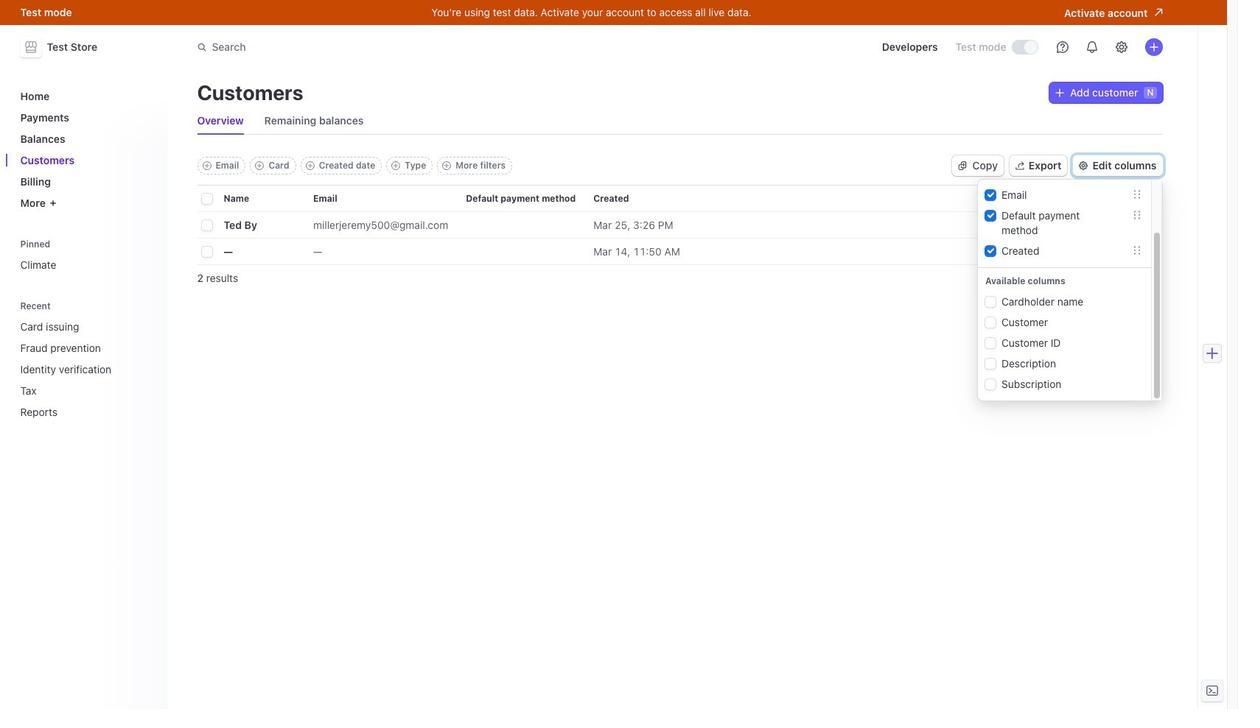 Task type: describe. For each thing, give the bounding box(es) containing it.
1 vertical spatial svg image
[[958, 162, 967, 170]]

add type image
[[392, 161, 401, 170]]

notifications image
[[1086, 41, 1098, 53]]

2 recent element from the top
[[14, 315, 159, 425]]

Select item checkbox
[[202, 247, 212, 257]]

Select All checkbox
[[202, 194, 212, 204]]

add more filters image
[[443, 161, 451, 170]]

0 vertical spatial svg image
[[1056, 89, 1065, 97]]



Task type: vqa. For each thing, say whether or not it's contained in the screenshot.
svg image
yes



Task type: locate. For each thing, give the bounding box(es) containing it.
None search field
[[188, 34, 604, 61]]

core navigation links element
[[14, 84, 159, 215]]

1 horizontal spatial svg image
[[1056, 89, 1065, 97]]

edit pins image
[[144, 240, 153, 249]]

Test mode checkbox
[[1013, 41, 1038, 54]]

None checkbox
[[986, 211, 996, 221], [986, 318, 996, 328], [986, 338, 996, 349], [986, 380, 996, 390], [986, 211, 996, 221], [986, 318, 996, 328], [986, 338, 996, 349], [986, 380, 996, 390]]

Select item checkbox
[[202, 220, 212, 231]]

add card image
[[255, 161, 264, 170]]

pinned element
[[14, 234, 159, 277]]

Search text field
[[188, 34, 604, 61]]

1 recent element from the top
[[14, 296, 159, 425]]

settings image
[[1116, 41, 1128, 53]]

tab list
[[197, 108, 1163, 135]]

clear history image
[[144, 302, 153, 311]]

add created date image
[[306, 161, 315, 170]]

0 horizontal spatial svg image
[[958, 162, 967, 170]]

help image
[[1057, 41, 1069, 53]]

toolbar
[[197, 157, 512, 175]]

recent element
[[14, 296, 159, 425], [14, 315, 159, 425]]

None checkbox
[[986, 190, 996, 201], [986, 246, 996, 257], [986, 297, 996, 307], [986, 359, 996, 369], [986, 190, 996, 201], [986, 246, 996, 257], [986, 297, 996, 307], [986, 359, 996, 369]]

add email image
[[202, 161, 211, 170]]

svg image
[[1056, 89, 1065, 97], [958, 162, 967, 170]]



